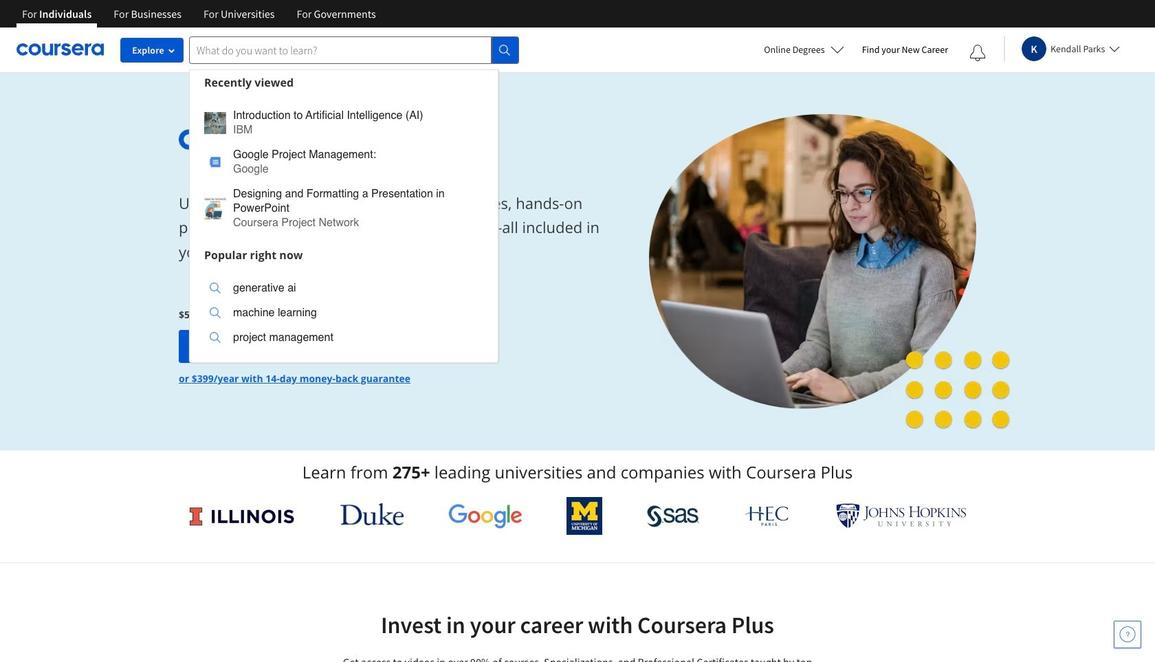 Task type: vqa. For each thing, say whether or not it's contained in the screenshot.
What Do You Want To Learn? "text box"
yes



Task type: describe. For each thing, give the bounding box(es) containing it.
johns hopkins university image
[[836, 504, 967, 529]]

hec paris image
[[744, 502, 792, 530]]

google image
[[448, 504, 523, 529]]

coursera plus image
[[179, 129, 388, 150]]

university of michigan image
[[567, 497, 603, 535]]



Task type: locate. For each thing, give the bounding box(es) containing it.
coursera image
[[17, 39, 104, 61]]

2 list box from the top
[[190, 267, 498, 362]]

What do you want to learn? text field
[[189, 36, 492, 64]]

1 vertical spatial list box
[[190, 267, 498, 362]]

1 list box from the top
[[190, 95, 498, 242]]

0 vertical spatial list box
[[190, 95, 498, 242]]

banner navigation
[[11, 0, 387, 28]]

help center image
[[1120, 627, 1136, 643]]

sas image
[[647, 505, 699, 527]]

autocomplete results list box
[[189, 69, 499, 363]]

list box
[[190, 95, 498, 242], [190, 267, 498, 362]]

university of illinois at urbana-champaign image
[[188, 505, 296, 527]]

duke university image
[[340, 504, 404, 526]]

suggestion image image
[[204, 112, 226, 134], [210, 156, 221, 168], [204, 197, 226, 219], [210, 283, 221, 294], [210, 307, 221, 318], [210, 332, 221, 343]]

None search field
[[189, 36, 519, 363]]



